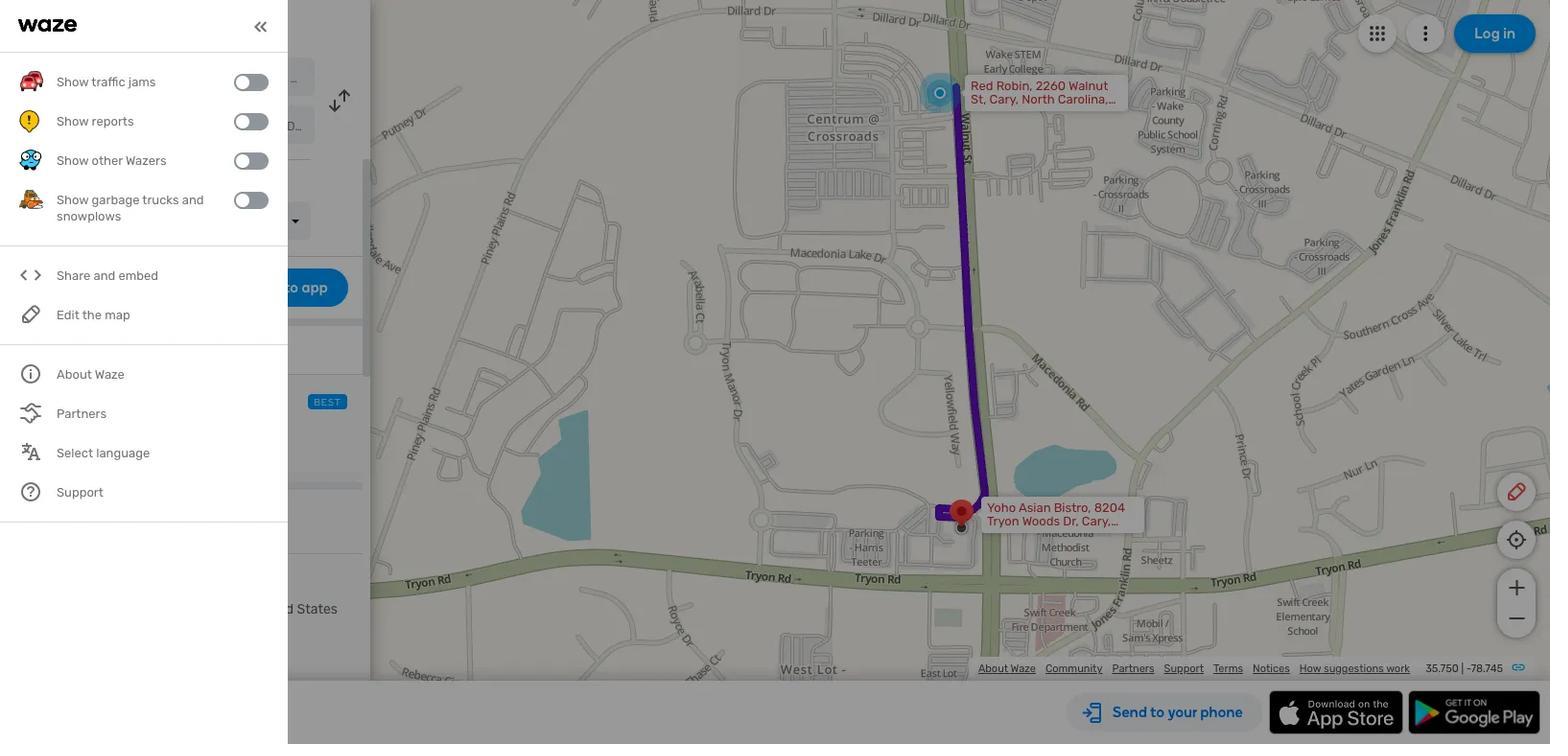 Task type: locate. For each thing, give the bounding box(es) containing it.
carolina, inside "red robin 2260 walnut st, cary, north carolina, united states"
[[290, 72, 337, 85]]

st, down directions
[[210, 72, 224, 85]]

0 horizontal spatial red
[[70, 70, 94, 86]]

0 vertical spatial north
[[257, 72, 287, 85]]

2 horizontal spatial united
[[971, 106, 1009, 120]]

asian
[[104, 118, 139, 134]]

35.750 | -78.745
[[1426, 663, 1503, 675]]

0 vertical spatial carolina,
[[290, 72, 337, 85]]

78.745
[[1471, 663, 1503, 675]]

red left robin
[[70, 70, 94, 86]]

and
[[93, 269, 115, 283]]

states inside "red robin 2260 walnut st, cary, north carolina, united states"
[[378, 72, 413, 85]]

2 horizontal spatial st,
[[971, 92, 987, 106]]

share
[[57, 269, 90, 283]]

carolina, for robin
[[290, 72, 337, 85]]

north
[[257, 72, 287, 85], [1022, 92, 1055, 106], [156, 601, 191, 618]]

pm right 5:30
[[246, 214, 264, 228]]

starting point button
[[19, 522, 104, 554]]

2
[[54, 391, 64, 413]]

partners link
[[1112, 663, 1155, 675]]

1 vertical spatial cary,
[[990, 92, 1019, 106]]

1 vertical spatial united
[[971, 106, 1009, 120]]

bistro
[[142, 118, 179, 134]]

community
[[1046, 663, 1103, 675]]

1 horizontal spatial north
[[257, 72, 287, 85]]

how
[[1300, 663, 1321, 675]]

st,
[[210, 72, 224, 85], [971, 92, 987, 106], [101, 601, 118, 618]]

5:30
[[217, 214, 243, 228]]

pm right 5:28 at left
[[182, 397, 199, 411]]

st, inside red robin, 2260 walnut st, cary, north carolina, united states
[[971, 92, 987, 106]]

2260 right robin
[[140, 72, 168, 85]]

notices link
[[1253, 663, 1290, 675]]

2 horizontal spatial states
[[1012, 106, 1050, 120]]

walnut inside red robin, 2260 walnut st, cary, north carolina, united states
[[1069, 79, 1108, 93]]

carolina, inside red robin, 2260 walnut st, cary, north carolina, united states
[[1058, 92, 1109, 106]]

1 horizontal spatial united
[[340, 72, 375, 85]]

terms link
[[1214, 663, 1243, 675]]

partners
[[1112, 663, 1155, 675]]

5:28
[[155, 397, 180, 411]]

walnut up 0.6
[[54, 418, 96, 435]]

cary,
[[227, 72, 254, 85], [990, 92, 1019, 106], [121, 601, 152, 618]]

united for robin,
[[971, 106, 1009, 120]]

1 vertical spatial st,
[[971, 92, 987, 106]]

0 horizontal spatial cary,
[[121, 601, 152, 618]]

support link
[[1164, 663, 1204, 675]]

red
[[70, 70, 94, 86], [971, 79, 993, 93]]

|
[[1461, 663, 1464, 675]]

1 horizontal spatial carolina,
[[290, 72, 337, 85]]

2 horizontal spatial north
[[1022, 92, 1055, 106]]

yoho asian bistro
[[70, 118, 179, 134]]

st, for robin
[[210, 72, 224, 85]]

robin
[[98, 70, 133, 86]]

about waze link
[[978, 663, 1036, 675]]

pm inside list box
[[246, 214, 264, 228]]

0 horizontal spatial pm
[[182, 397, 199, 411]]

walnut
[[170, 72, 207, 85], [1069, 79, 1108, 93], [54, 418, 96, 435], [55, 601, 97, 618]]

driving directions
[[115, 15, 256, 36]]

0 vertical spatial pm
[[246, 214, 264, 228]]

1 horizontal spatial 2260
[[140, 72, 168, 85]]

directions
[[176, 15, 256, 36]]

carolina, for robin,
[[1058, 92, 1109, 106]]

states
[[378, 72, 413, 85], [1012, 106, 1050, 120], [297, 601, 338, 618]]

leave
[[103, 397, 136, 411]]

cary, for robin
[[227, 72, 254, 85]]

pm
[[246, 214, 264, 228], [182, 397, 199, 411]]

red for robin
[[70, 70, 94, 86]]

north for robin,
[[1022, 92, 1055, 106]]

0 horizontal spatial states
[[297, 601, 338, 618]]

united inside red robin, 2260 walnut st, cary, north carolina, united states
[[971, 106, 1009, 120]]

st, down point
[[101, 601, 118, 618]]

united
[[340, 72, 375, 85], [971, 106, 1009, 120], [252, 601, 294, 618]]

1 horizontal spatial pm
[[246, 214, 264, 228]]

united inside "red robin 2260 walnut st, cary, north carolina, united states"
[[340, 72, 375, 85]]

zoom in image
[[1505, 577, 1529, 600]]

north inside red robin, 2260 walnut st, cary, north carolina, united states
[[1022, 92, 1055, 106]]

terms
[[1214, 663, 1243, 675]]

2 vertical spatial st,
[[101, 601, 118, 618]]

cary, inside "red robin 2260 walnut st, cary, north carolina, united states"
[[227, 72, 254, 85]]

1 vertical spatial carolina,
[[1058, 92, 1109, 106]]

0 horizontal spatial north
[[156, 601, 191, 618]]

pencil image
[[1505, 481, 1528, 504]]

2 vertical spatial states
[[297, 601, 338, 618]]

2260 down starting point button
[[19, 601, 52, 618]]

red inside red robin, 2260 walnut st, cary, north carolina, united states
[[971, 79, 993, 93]]

st, inside "red robin 2260 walnut st, cary, north carolina, united states"
[[210, 72, 224, 85]]

2260
[[140, 72, 168, 85], [1036, 79, 1066, 93], [19, 601, 52, 618]]

0 vertical spatial states
[[378, 72, 413, 85]]

red robin 2260 walnut st, cary, north carolina, united states
[[70, 70, 413, 86]]

-
[[1467, 663, 1471, 675]]

yoho asian bistro button
[[56, 106, 315, 144]]

walnut right robin,
[[1069, 79, 1108, 93]]

0 horizontal spatial carolina,
[[194, 601, 249, 618]]

2260 right robin,
[[1036, 79, 1066, 93]]

walnut up yoho asian bistro 'button'
[[170, 72, 207, 85]]

35.750
[[1426, 663, 1459, 675]]

red robin, 2260 walnut st, cary, north carolina, united states
[[971, 79, 1109, 120]]

0 vertical spatial st,
[[210, 72, 224, 85]]

walnut st cary 0.6 miles
[[54, 418, 145, 455]]

7
[[117, 214, 123, 228]]

cary
[[117, 418, 145, 435]]

cary, inside red robin, 2260 walnut st, cary, north carolina, united states
[[990, 92, 1019, 106]]

1 horizontal spatial states
[[378, 72, 413, 85]]

1 horizontal spatial cary,
[[227, 72, 254, 85]]

about waze community partners support terms notices how suggestions work
[[978, 663, 1410, 675]]

north for robin
[[257, 72, 287, 85]]

st, for robin,
[[971, 92, 987, 106]]

1
[[28, 393, 33, 410]]

1 vertical spatial pm
[[182, 397, 199, 411]]

0 horizontal spatial united
[[252, 601, 294, 618]]

1 vertical spatial states
[[1012, 106, 1050, 120]]

share and embed
[[57, 269, 158, 283]]

states inside red robin, 2260 walnut st, cary, north carolina, united states
[[1012, 106, 1050, 120]]

2260 inside red robin, 2260 walnut st, cary, north carolina, united states
[[1036, 79, 1066, 93]]

1 vertical spatial north
[[1022, 92, 1055, 106]]

destination button
[[132, 522, 204, 552]]

notices
[[1253, 663, 1290, 675]]

how suggestions work link
[[1300, 663, 1410, 675]]

current location image
[[19, 65, 42, 88]]

2 horizontal spatial cary,
[[990, 92, 1019, 106]]

1 horizontal spatial red
[[971, 79, 993, 93]]

2 vertical spatial carolina,
[[194, 601, 249, 618]]

red left robin,
[[971, 79, 993, 93]]

0 horizontal spatial st,
[[101, 601, 118, 618]]

1 horizontal spatial st,
[[210, 72, 224, 85]]

destination
[[132, 522, 204, 538]]

suggestions
[[1324, 663, 1384, 675]]

st, left robin,
[[971, 92, 987, 106]]

min
[[67, 391, 97, 413]]

2 horizontal spatial 2260
[[1036, 79, 1066, 93]]

2 min leave by 5:28 pm
[[54, 391, 199, 413]]

2260 inside "red robin 2260 walnut st, cary, north carolina, united states"
[[140, 72, 168, 85]]

driving
[[115, 15, 172, 36]]

north inside "red robin 2260 walnut st, cary, north carolina, united states"
[[257, 72, 287, 85]]

2 vertical spatial cary,
[[121, 601, 152, 618]]

2 horizontal spatial carolina,
[[1058, 92, 1109, 106]]

carolina,
[[290, 72, 337, 85], [1058, 92, 1109, 106], [194, 601, 249, 618]]

community link
[[1046, 663, 1103, 675]]

0 vertical spatial cary,
[[227, 72, 254, 85]]

0 vertical spatial united
[[340, 72, 375, 85]]



Task type: vqa. For each thing, say whether or not it's contained in the screenshot.
topmost united
yes



Task type: describe. For each thing, give the bounding box(es) containing it.
2260 walnut st, cary, north carolina, united states
[[19, 601, 338, 618]]

zoom out image
[[1505, 607, 1529, 630]]

miles
[[75, 441, 111, 455]]

starting
[[19, 522, 69, 538]]

cary, for robin,
[[990, 92, 1019, 106]]

robin,
[[996, 79, 1033, 93]]

walnut down starting point button
[[55, 601, 97, 618]]

2260 for robin
[[140, 72, 168, 85]]

2260 for robin,
[[1036, 79, 1066, 93]]

walnut inside "red robin 2260 walnut st, cary, north carolina, united states"
[[170, 72, 207, 85]]

st
[[100, 418, 113, 435]]

embed
[[118, 269, 158, 283]]

dec
[[92, 214, 114, 228]]

waze
[[1011, 663, 1036, 675]]

code image
[[19, 264, 43, 288]]

about
[[978, 663, 1008, 675]]

thu, dec 7
[[63, 214, 123, 228]]

5:30 pm
[[217, 214, 264, 228]]

0.6
[[54, 441, 72, 455]]

states for robin
[[378, 72, 413, 85]]

clock image
[[14, 170, 37, 193]]

support
[[1164, 663, 1204, 675]]

thu,
[[63, 214, 88, 228]]

by
[[139, 397, 152, 411]]

states for robin,
[[1012, 106, 1050, 120]]

2 vertical spatial north
[[156, 601, 191, 618]]

point
[[72, 522, 104, 538]]

0 horizontal spatial 2260
[[19, 601, 52, 618]]

share and embed link
[[19, 257, 269, 296]]

best
[[314, 397, 342, 409]]

united for robin
[[340, 72, 375, 85]]

red for robin,
[[971, 79, 993, 93]]

routes
[[14, 343, 56, 360]]

starting point
[[19, 522, 104, 538]]

location image
[[19, 113, 42, 136]]

pm inside 2 min leave by 5:28 pm
[[182, 397, 199, 411]]

5:30 pm list box
[[205, 202, 311, 241]]

link image
[[1511, 660, 1526, 675]]

walnut inside walnut st cary 0.6 miles
[[54, 418, 96, 435]]

work
[[1386, 663, 1410, 675]]

thu, dec 7 list box
[[52, 202, 196, 241]]

2 vertical spatial united
[[252, 601, 294, 618]]

yoho
[[70, 118, 101, 134]]



